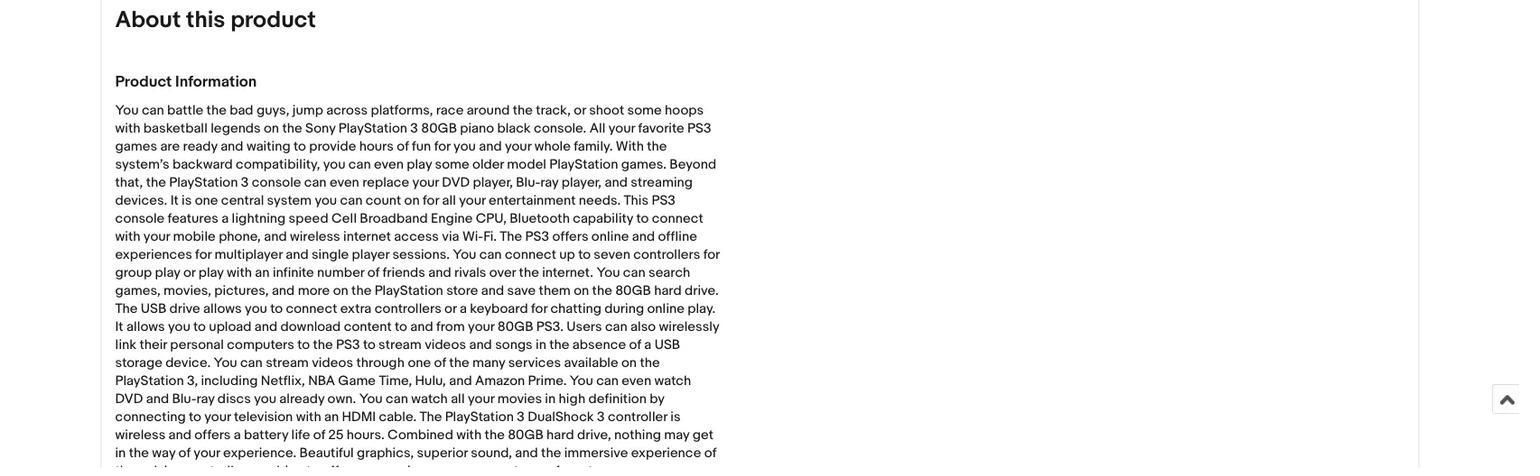 Task type: locate. For each thing, give the bounding box(es) containing it.
waiting
[[247, 138, 291, 155]]

1 vertical spatial in
[[545, 391, 556, 408]]

controller
[[608, 409, 668, 426], [186, 464, 246, 469]]

1 horizontal spatial allows
[[203, 301, 242, 317]]

1 horizontal spatial stream
[[379, 337, 422, 353]]

or
[[574, 102, 586, 118], [183, 265, 196, 281], [445, 301, 457, 317]]

playstation up sound,
[[445, 409, 514, 426]]

ps3
[[688, 120, 712, 137], [652, 193, 676, 209], [525, 229, 549, 245], [336, 337, 360, 353]]

including
[[201, 373, 258, 390]]

2 player, from the left
[[562, 174, 602, 191]]

via
[[442, 229, 460, 245]]

1 vertical spatial stream
[[266, 355, 309, 371]]

1 vertical spatial wireless
[[115, 427, 166, 444]]

0 horizontal spatial it
[[115, 319, 123, 335]]

1 vertical spatial watch
[[411, 391, 448, 408]]

1 vertical spatial experience
[[372, 464, 442, 469]]

1 vertical spatial videos
[[312, 355, 353, 371]]

0 horizontal spatial offers
[[195, 427, 231, 444]]

watch up by
[[655, 373, 691, 390]]

across
[[326, 102, 368, 118]]

games,
[[115, 283, 161, 299]]

your down the discs
[[204, 409, 231, 426]]

one up features
[[195, 193, 218, 209]]

to
[[294, 138, 306, 155], [637, 211, 649, 227], [578, 247, 591, 263], [270, 301, 283, 317], [193, 319, 206, 335], [395, 319, 407, 335], [297, 337, 310, 353], [363, 337, 376, 353], [189, 409, 201, 426], [307, 464, 319, 469]]

player, up 'needs.'
[[562, 174, 602, 191]]

of
[[397, 138, 409, 155], [368, 265, 380, 281], [629, 337, 642, 353], [434, 355, 446, 371], [313, 427, 325, 444], [179, 446, 191, 462], [704, 446, 717, 462]]

1 vertical spatial ray
[[196, 391, 215, 408]]

0 vertical spatial watch
[[655, 373, 691, 390]]

1 vertical spatial controller
[[186, 464, 246, 469]]

you down product
[[115, 102, 139, 118]]

1 player, from the left
[[473, 174, 513, 191]]

0 horizontal spatial some
[[435, 156, 470, 173]]

forget.
[[556, 464, 597, 469]]

can
[[142, 102, 164, 118], [349, 156, 371, 173], [304, 174, 327, 191], [340, 193, 363, 209], [480, 247, 502, 263], [623, 265, 646, 281], [605, 319, 628, 335], [240, 355, 263, 371], [597, 373, 619, 390], [386, 391, 408, 408]]

2 horizontal spatial connect
[[652, 211, 704, 227]]

player, down older
[[473, 174, 513, 191]]

of right way
[[179, 446, 191, 462]]

1 horizontal spatial player,
[[562, 174, 602, 191]]

1 vertical spatial hard
[[547, 427, 574, 444]]

ray down 3,
[[196, 391, 215, 408]]

1 vertical spatial an
[[324, 409, 339, 426]]

0 vertical spatial connect
[[652, 211, 704, 227]]

on
[[264, 120, 279, 137], [404, 193, 420, 209], [333, 283, 349, 299], [574, 283, 589, 299], [622, 355, 637, 371]]

may
[[664, 427, 690, 444], [470, 464, 496, 469]]

0 horizontal spatial watch
[[411, 391, 448, 408]]

prime.
[[528, 373, 567, 390]]

dvd
[[442, 174, 470, 191], [115, 391, 143, 408]]

1 horizontal spatial blu-
[[516, 174, 541, 191]]

graphics,
[[357, 446, 414, 462]]

0 vertical spatial even
[[374, 156, 404, 173]]

needs.
[[579, 193, 621, 209]]

1 horizontal spatial some
[[628, 102, 662, 118]]

all up engine
[[442, 193, 456, 209]]

pulsing
[[138, 464, 183, 469]]

some left older
[[435, 156, 470, 173]]

0 horizontal spatial allows
[[126, 319, 165, 335]]

jump
[[293, 102, 323, 118]]

1 horizontal spatial controller
[[608, 409, 668, 426]]

0 vertical spatial all
[[442, 193, 456, 209]]

search
[[649, 265, 691, 281]]

1 vertical spatial usb
[[655, 337, 681, 353]]

console down 'devices.'
[[115, 211, 165, 227]]

a
[[222, 211, 229, 227], [460, 301, 467, 317], [645, 337, 652, 353], [234, 427, 241, 444]]

combined
[[388, 427, 453, 444]]

to down 3,
[[189, 409, 201, 426]]

0 horizontal spatial controllers
[[375, 301, 442, 317]]

platforms,
[[371, 102, 433, 118]]

it up features
[[170, 193, 179, 209]]

and up soon
[[515, 446, 538, 462]]

allows up the upload
[[203, 301, 242, 317]]

0 vertical spatial console
[[252, 174, 301, 191]]

not
[[499, 464, 519, 469]]

your down fun
[[413, 174, 439, 191]]

ready
[[183, 138, 218, 155]]

can up cell
[[340, 193, 363, 209]]

0 horizontal spatial may
[[470, 464, 496, 469]]

1 vertical spatial may
[[470, 464, 496, 469]]

you down seven
[[597, 265, 620, 281]]

blu- down model
[[516, 174, 541, 191]]

an
[[255, 265, 270, 281], [324, 409, 339, 426], [354, 464, 369, 469]]

0 vertical spatial in
[[536, 337, 547, 353]]

some
[[628, 102, 662, 118], [435, 156, 470, 173]]

multiplayer
[[215, 247, 283, 263]]

1 horizontal spatial or
[[445, 301, 457, 317]]

3 down 'movies'
[[517, 409, 525, 426]]

0 horizontal spatial wireless
[[115, 427, 166, 444]]

0 horizontal spatial connect
[[286, 301, 337, 317]]

0 vertical spatial some
[[628, 102, 662, 118]]

in up services
[[536, 337, 547, 353]]

family.
[[574, 138, 613, 155]]

0 horizontal spatial even
[[330, 174, 359, 191]]

3
[[411, 120, 418, 137], [241, 174, 249, 191], [517, 409, 525, 426], [597, 409, 605, 426]]

speed
[[289, 211, 329, 227]]

to down 'download'
[[297, 337, 310, 353]]

1 horizontal spatial may
[[664, 427, 690, 444]]

wireless down speed at the top
[[290, 229, 340, 245]]

immersive
[[564, 446, 628, 462]]

bluetooth
[[510, 211, 570, 227]]

the down 'download'
[[313, 337, 333, 353]]

usb down games,
[[141, 301, 166, 317]]

80gb up songs
[[498, 319, 534, 335]]

lightning
[[232, 211, 286, 227]]

you up hdmi
[[359, 391, 383, 408]]

1 horizontal spatial online
[[647, 301, 685, 317]]

connect up offline
[[652, 211, 704, 227]]

2 vertical spatial in
[[115, 446, 126, 462]]

0 vertical spatial an
[[255, 265, 270, 281]]

for up drive.
[[704, 247, 720, 263]]

features
[[168, 211, 218, 227]]

1 vertical spatial even
[[330, 174, 359, 191]]

1 vertical spatial some
[[435, 156, 470, 173]]

0 vertical spatial or
[[574, 102, 586, 118]]

allows
[[203, 301, 242, 317], [126, 319, 165, 335]]

0 horizontal spatial controller
[[186, 464, 246, 469]]

0 vertical spatial may
[[664, 427, 690, 444]]

0 horizontal spatial an
[[255, 265, 270, 281]]

controllers
[[634, 247, 701, 263], [375, 301, 442, 317]]

devices.
[[115, 193, 167, 209]]

dvd up engine
[[442, 174, 470, 191]]

entertainment
[[489, 193, 576, 209]]

0 horizontal spatial one
[[195, 193, 218, 209]]

piano
[[460, 120, 494, 137]]

an up the 25
[[324, 409, 339, 426]]

soon
[[522, 464, 553, 469]]

console down compatibility, on the top of page
[[252, 174, 301, 191]]

hard down search
[[654, 283, 682, 299]]

some up favorite
[[628, 102, 662, 118]]

2 vertical spatial the
[[420, 409, 442, 426]]

blu- down 3,
[[172, 391, 196, 408]]

storage
[[115, 355, 162, 371]]

personal
[[170, 337, 224, 353]]

it up link
[[115, 319, 123, 335]]

3 up central on the top left of the page
[[241, 174, 249, 191]]

system
[[267, 193, 312, 209]]

stream up "through"
[[379, 337, 422, 353]]

playstation down family.
[[550, 156, 618, 173]]

the down games,
[[115, 301, 138, 317]]

it
[[170, 193, 179, 209], [115, 319, 123, 335]]

offers up up
[[552, 229, 589, 245]]

0 vertical spatial videos
[[425, 337, 466, 353]]

combine
[[249, 464, 304, 469]]

0 vertical spatial experience
[[631, 446, 701, 462]]

single
[[312, 247, 349, 263]]

the up save
[[519, 265, 539, 281]]

0 horizontal spatial dvd
[[115, 391, 143, 408]]

users
[[567, 319, 602, 335]]

usb down wirelessly
[[655, 337, 681, 353]]

are
[[160, 138, 180, 155]]

0 vertical spatial ray
[[541, 174, 559, 191]]

0 vertical spatial the
[[500, 229, 522, 245]]

1 vertical spatial the
[[115, 301, 138, 317]]

offer
[[322, 464, 351, 469]]

to down beautiful
[[307, 464, 319, 469]]

0 vertical spatial it
[[170, 193, 179, 209]]

you up rivals
[[453, 247, 477, 263]]

80gb up soon
[[508, 427, 544, 444]]

controller up the nothing
[[608, 409, 668, 426]]

to right up
[[578, 247, 591, 263]]

allows up their
[[126, 319, 165, 335]]

0 vertical spatial hard
[[654, 283, 682, 299]]

time,
[[379, 373, 412, 390]]

offers down the discs
[[195, 427, 231, 444]]

0 vertical spatial controllers
[[634, 247, 701, 263]]

0 vertical spatial usb
[[141, 301, 166, 317]]

older
[[473, 156, 504, 173]]

you can battle the bad guys, jump across platforms, race around the track, or shoot some hoops with basketball legends on the sony playstation 3 80gb piano black console. all your favorite ps3 games are ready and waiting to provide hours of fun for you and your whole family. with the system's backward compatibility, you can even play some older model playstation games. beyond that, the playstation 3 console can even replace your dvd player, blu-ray player, and streaming devices. it is one central system you can count on for all your entertainment needs. this ps3 console features a lightning speed cell broadband engine cpu, bluetooth capability to connect with your mobile phone, and wireless internet access via wi-fi. the ps3 offers online and offline experiences for multiplayer and single player sessions. you can connect up to seven controllers for group play or play with an infinite number of friends and rivals over the internet. you can search games, movies, pictures, and more on the playstation store and save them on the 80gb hard drive. the usb drive allows you to connect extra controllers or a keyboard for chatting during online play. it allows you to upload and download content to and from your 80gb ps3. users can also wirelessly link their personal computers to the ps3 to stream videos and songs in the absence of a usb storage device. you can stream videos through one of the many services available on the playstation 3, including netflix, nba game time, hulu, and amazon prime. you can even watch dvd and blu-ray discs you already own. you can watch all your movies in high definition by connecting to your television with an hdmi cable. the playstation 3 dualshock 3 controller is wireless and offers a battery life of 25 hours. combined with the 80gb hard drive, nothing may get in the way of your experience. beautiful graphics, superior sound, and the immersive experience of the pulsing controller combine to offer an experience you may not soon forget.
[[115, 102, 720, 469]]

can up basketball
[[142, 102, 164, 118]]

an down multiplayer
[[255, 265, 270, 281]]

content
[[344, 319, 392, 335]]

basketball
[[144, 120, 208, 137]]

1 horizontal spatial usb
[[655, 337, 681, 353]]

central
[[221, 193, 264, 209]]

on down absence at left
[[622, 355, 637, 371]]

to down this
[[637, 211, 649, 227]]

absence
[[573, 337, 626, 353]]

1 vertical spatial console
[[115, 211, 165, 227]]

on down guys,
[[264, 120, 279, 137]]

0 horizontal spatial videos
[[312, 355, 353, 371]]

you up high at the bottom left of the page
[[570, 373, 593, 390]]

1 horizontal spatial controllers
[[634, 247, 701, 263]]

1 horizontal spatial experience
[[631, 446, 701, 462]]

0 vertical spatial offers
[[552, 229, 589, 245]]

the down system's
[[146, 174, 166, 191]]

1 horizontal spatial videos
[[425, 337, 466, 353]]

0 horizontal spatial online
[[592, 229, 629, 245]]

3,
[[187, 373, 198, 390]]

dvd up connecting
[[115, 391, 143, 408]]

system's
[[115, 156, 169, 173]]

console
[[252, 174, 301, 191], [115, 211, 165, 227]]

netflix,
[[261, 373, 305, 390]]

can down during
[[605, 319, 628, 335]]

wireless down connecting
[[115, 427, 166, 444]]

them
[[539, 283, 571, 299]]

experience down the nothing
[[631, 446, 701, 462]]

pictures,
[[214, 283, 269, 299]]

your right way
[[194, 446, 220, 462]]

the
[[207, 102, 227, 118], [513, 102, 533, 118], [282, 120, 302, 137], [647, 138, 667, 155], [146, 174, 166, 191], [519, 265, 539, 281], [352, 283, 372, 299], [592, 283, 612, 299], [313, 337, 333, 353], [550, 337, 570, 353], [449, 355, 470, 371], [640, 355, 660, 371], [485, 427, 505, 444], [129, 446, 149, 462], [541, 446, 561, 462], [115, 464, 135, 469]]

device.
[[166, 355, 211, 371]]

2 horizontal spatial the
[[500, 229, 522, 245]]

play up movies,
[[199, 265, 224, 281]]

1 horizontal spatial watch
[[655, 373, 691, 390]]

connect up over
[[505, 247, 557, 263]]

and up older
[[479, 138, 502, 155]]

blu-
[[516, 174, 541, 191], [172, 391, 196, 408]]

0 horizontal spatial usb
[[141, 301, 166, 317]]

1 vertical spatial blu-
[[172, 391, 196, 408]]

2 horizontal spatial an
[[354, 464, 369, 469]]

and up way
[[169, 427, 192, 444]]

1 vertical spatial dvd
[[115, 391, 143, 408]]

superior
[[417, 446, 468, 462]]

guys,
[[257, 102, 290, 118]]

to down sony
[[294, 138, 306, 155]]

movies,
[[164, 283, 211, 299]]

0 horizontal spatial ray
[[196, 391, 215, 408]]

and up computers
[[255, 319, 278, 335]]

1 vertical spatial is
[[671, 409, 681, 426]]

wireless
[[290, 229, 340, 245], [115, 427, 166, 444]]

0 vertical spatial is
[[182, 193, 192, 209]]

experience
[[631, 446, 701, 462], [372, 464, 442, 469]]

can up definition
[[597, 373, 619, 390]]

hdmi
[[342, 409, 376, 426]]

is
[[182, 193, 192, 209], [671, 409, 681, 426]]

1 vertical spatial or
[[183, 265, 196, 281]]

all
[[590, 120, 606, 137]]

0 horizontal spatial hard
[[547, 427, 574, 444]]

with
[[115, 120, 141, 137], [115, 229, 141, 245], [227, 265, 252, 281], [296, 409, 321, 426], [456, 427, 482, 444]]

0 horizontal spatial is
[[182, 193, 192, 209]]

streaming
[[631, 174, 693, 191]]



Task type: vqa. For each thing, say whether or not it's contained in the screenshot.
second quality, from the bottom
no



Task type: describe. For each thing, give the bounding box(es) containing it.
a up phone,
[[222, 211, 229, 227]]

through
[[356, 355, 405, 371]]

the left way
[[129, 446, 149, 462]]

and up infinite
[[286, 247, 309, 263]]

1 horizontal spatial console
[[252, 174, 301, 191]]

and down the lightning
[[264, 229, 287, 245]]

can down computers
[[240, 355, 263, 371]]

0 horizontal spatial experience
[[372, 464, 442, 469]]

playstation up hours at the top left of page
[[339, 120, 407, 137]]

save
[[507, 283, 536, 299]]

get
[[693, 427, 714, 444]]

can down seven
[[623, 265, 646, 281]]

can down hours at the top left of page
[[349, 156, 371, 173]]

way
[[152, 446, 175, 462]]

the up black
[[513, 102, 533, 118]]

80gb up during
[[616, 283, 651, 299]]

1 vertical spatial online
[[647, 301, 685, 317]]

playstation down backward
[[169, 174, 238, 191]]

1 horizontal spatial an
[[324, 409, 339, 426]]

3 up drive,
[[597, 409, 605, 426]]

the up extra
[[352, 283, 372, 299]]

replace
[[362, 174, 410, 191]]

drive,
[[577, 427, 611, 444]]

phone,
[[219, 229, 261, 245]]

of down get
[[704, 446, 717, 462]]

this
[[624, 193, 649, 209]]

for up engine
[[423, 193, 439, 209]]

0 horizontal spatial the
[[115, 301, 138, 317]]

number
[[317, 265, 365, 281]]

experience.
[[223, 446, 297, 462]]

0 horizontal spatial play
[[155, 265, 180, 281]]

0 vertical spatial one
[[195, 193, 218, 209]]

2 vertical spatial an
[[354, 464, 369, 469]]

own.
[[328, 391, 356, 408]]

1 vertical spatial it
[[115, 319, 123, 335]]

1 vertical spatial all
[[451, 391, 465, 408]]

hoops
[[665, 102, 704, 118]]

the down also
[[640, 355, 660, 371]]

sessions.
[[393, 247, 450, 263]]

legends
[[211, 120, 261, 137]]

with up games
[[115, 120, 141, 137]]

and up connecting
[[146, 391, 169, 408]]

with
[[616, 138, 644, 155]]

ps3 down bluetooth
[[525, 229, 549, 245]]

play.
[[688, 301, 716, 317]]

a down also
[[645, 337, 652, 353]]

with up pictures,
[[227, 265, 252, 281]]

and up 'needs.'
[[605, 174, 628, 191]]

of left the 25
[[313, 427, 325, 444]]

broadband
[[360, 211, 428, 227]]

1 vertical spatial controllers
[[375, 301, 442, 317]]

cell
[[332, 211, 357, 227]]

battle
[[167, 102, 204, 118]]

and down "sessions."
[[428, 265, 451, 281]]

of down "player"
[[368, 265, 380, 281]]

a down store
[[460, 301, 467, 317]]

count
[[366, 193, 401, 209]]

the up during
[[592, 283, 612, 299]]

from
[[436, 319, 465, 335]]

0 vertical spatial controller
[[608, 409, 668, 426]]

beautiful
[[300, 446, 354, 462]]

2 vertical spatial or
[[445, 301, 457, 317]]

cable.
[[379, 409, 417, 426]]

to right content
[[395, 319, 407, 335]]

ps3 down content
[[336, 337, 360, 353]]

connecting
[[115, 409, 186, 426]]

infinite
[[273, 265, 314, 281]]

1 horizontal spatial even
[[374, 156, 404, 173]]

the left bad
[[207, 102, 227, 118]]

console.
[[534, 120, 587, 137]]

games
[[115, 138, 157, 155]]

battery
[[244, 427, 288, 444]]

computers
[[227, 337, 294, 353]]

link
[[115, 337, 137, 353]]

wi-
[[463, 229, 484, 245]]

your up experiences
[[144, 229, 170, 245]]

0 horizontal spatial blu-
[[172, 391, 196, 408]]

offline
[[658, 229, 697, 245]]

and down infinite
[[272, 283, 295, 299]]

0 horizontal spatial or
[[183, 265, 196, 281]]

1 horizontal spatial play
[[199, 265, 224, 281]]

3 up fun
[[411, 120, 418, 137]]

games.
[[621, 156, 667, 173]]

movies
[[498, 391, 542, 408]]

1 horizontal spatial wireless
[[290, 229, 340, 245]]

available
[[564, 355, 619, 371]]

0 vertical spatial allows
[[203, 301, 242, 317]]

you down drive
[[168, 319, 190, 335]]

the down favorite
[[647, 138, 667, 155]]

ps3.
[[537, 319, 564, 335]]

capability
[[573, 211, 634, 227]]

1 horizontal spatial is
[[671, 409, 681, 426]]

a left battery
[[234, 427, 241, 444]]

compatibility,
[[236, 156, 320, 173]]

the up soon
[[541, 446, 561, 462]]

keyboard
[[470, 301, 528, 317]]

1 vertical spatial allows
[[126, 319, 165, 335]]

of left fun
[[397, 138, 409, 155]]

internet
[[343, 229, 391, 245]]

0 vertical spatial blu-
[[516, 174, 541, 191]]

25
[[328, 427, 344, 444]]

high
[[559, 391, 586, 408]]

1 vertical spatial offers
[[195, 427, 231, 444]]

definition
[[589, 391, 647, 408]]

product
[[231, 6, 316, 34]]

engine
[[431, 211, 473, 227]]

hulu,
[[415, 373, 446, 390]]

to up personal
[[193, 319, 206, 335]]

up
[[560, 247, 575, 263]]

and up keyboard
[[481, 283, 504, 299]]

beyond
[[670, 156, 717, 173]]

with up experiences
[[115, 229, 141, 245]]

your down black
[[505, 138, 532, 155]]

can up system
[[304, 174, 327, 191]]

you down piano at the left of page
[[454, 138, 476, 155]]

for down mobile
[[195, 247, 212, 263]]

drive
[[169, 301, 200, 317]]

on up chatting
[[574, 283, 589, 299]]

life
[[291, 427, 310, 444]]

information
[[175, 72, 257, 91]]

shoot
[[589, 102, 625, 118]]

mobile
[[173, 229, 216, 245]]

1 horizontal spatial the
[[420, 409, 442, 426]]

upload
[[209, 319, 252, 335]]

store
[[447, 283, 478, 299]]

ps3 down hoops
[[688, 120, 712, 137]]

you up speed at the top
[[315, 193, 337, 209]]

2 horizontal spatial or
[[574, 102, 586, 118]]

0 horizontal spatial console
[[115, 211, 165, 227]]

amazon
[[475, 373, 525, 390]]

more
[[298, 283, 330, 299]]

hours
[[359, 138, 394, 155]]

playstation down the friends
[[375, 283, 444, 299]]

sound,
[[471, 446, 512, 462]]

playstation down storage
[[115, 373, 184, 390]]

of down also
[[629, 337, 642, 353]]

for up ps3. at the left of the page
[[531, 301, 548, 317]]

already
[[280, 391, 325, 408]]

nothing
[[615, 427, 661, 444]]

on down number
[[333, 283, 349, 299]]

chatting
[[551, 301, 602, 317]]

their
[[140, 337, 167, 353]]

game
[[338, 373, 376, 390]]

2 vertical spatial even
[[622, 373, 652, 390]]

the up sound,
[[485, 427, 505, 444]]

and down legends
[[221, 138, 244, 155]]

drive.
[[685, 283, 719, 299]]

the down jump
[[282, 120, 302, 137]]

model
[[507, 156, 547, 173]]

ps3 down streaming
[[652, 193, 676, 209]]

also
[[631, 319, 656, 335]]

2 horizontal spatial play
[[407, 156, 432, 173]]

you up television
[[254, 391, 276, 408]]

about this product
[[115, 6, 316, 34]]

your up with
[[609, 120, 635, 137]]

1 horizontal spatial connect
[[505, 247, 557, 263]]

track,
[[536, 102, 571, 118]]

you up including
[[214, 355, 237, 371]]

and left from
[[410, 319, 433, 335]]

favorite
[[638, 120, 685, 137]]

seven
[[594, 247, 631, 263]]

on up broadband
[[404, 193, 420, 209]]

and right hulu,
[[449, 373, 472, 390]]

group
[[115, 265, 152, 281]]

fun
[[412, 138, 431, 155]]

your down keyboard
[[468, 319, 495, 335]]

1 vertical spatial one
[[408, 355, 431, 371]]

download
[[281, 319, 341, 335]]

to down content
[[363, 337, 376, 353]]

you down provide
[[323, 156, 346, 173]]

of up hulu,
[[434, 355, 446, 371]]

1 horizontal spatial hard
[[654, 283, 682, 299]]

0 vertical spatial stream
[[379, 337, 422, 353]]

and up many
[[469, 337, 492, 353]]

friends
[[383, 265, 425, 281]]

0 horizontal spatial stream
[[266, 355, 309, 371]]

80gb down race
[[421, 120, 457, 137]]

1 horizontal spatial dvd
[[442, 174, 470, 191]]

you down superior
[[445, 464, 467, 469]]

2 vertical spatial connect
[[286, 301, 337, 317]]

your up cpu,
[[459, 193, 486, 209]]

to up 'download'
[[270, 301, 283, 317]]

the left pulsing
[[115, 464, 135, 469]]

discs
[[218, 391, 251, 408]]

1 horizontal spatial it
[[170, 193, 179, 209]]

your down amazon
[[468, 391, 495, 408]]

1 horizontal spatial ray
[[541, 174, 559, 191]]

with up sound,
[[456, 427, 482, 444]]

experiences
[[115, 247, 192, 263]]



